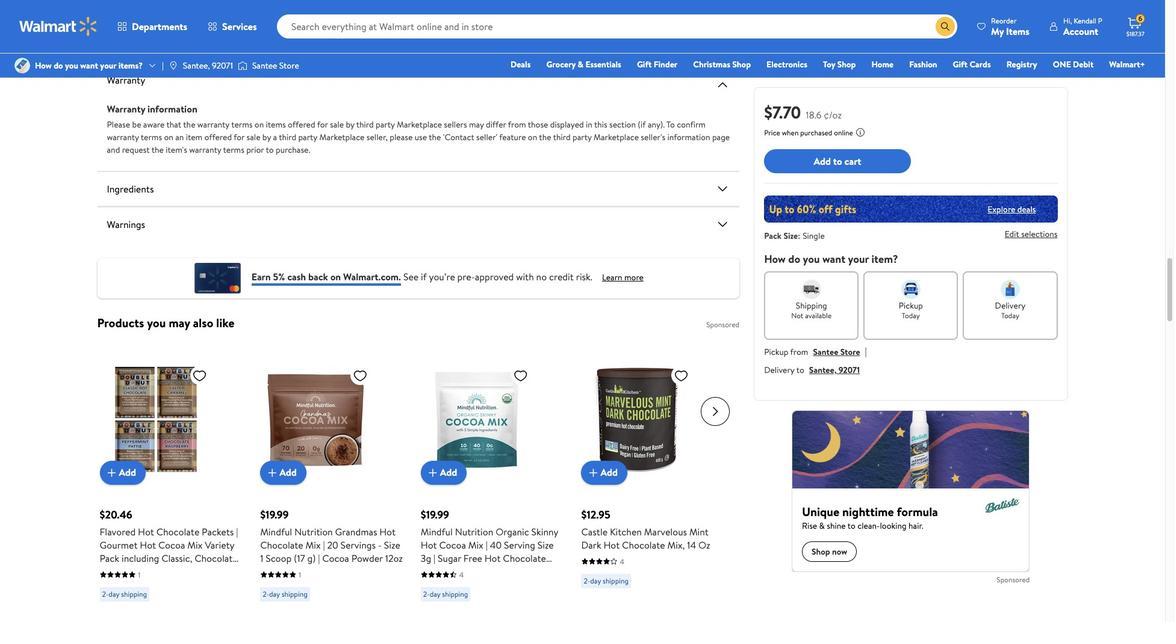Task type: locate. For each thing, give the bounding box(es) containing it.
your for items?
[[100, 60, 116, 72]]

how do you want your item?
[[764, 252, 898, 267]]

x left the 7.13
[[123, 35, 127, 47]]

today down intent image for pickup
[[902, 311, 920, 321]]

$19.99 inside $19.99 mindful nutrition organic skinny hot cocoa mix | 40 serving size 3g | sugar free hot chocolate 4.2oz
[[421, 507, 449, 522]]

1 horizontal spatial marketplace
[[397, 118, 442, 130]]

2 horizontal spatial cocoa
[[439, 539, 466, 552]]

1 vertical spatial sale
[[247, 131, 260, 143]]

1 horizontal spatial store
[[840, 346, 860, 358]]

2-day shipping up count
[[102, 589, 147, 599]]

santee inside pickup from santee store | delivery to santee, 92071
[[813, 346, 838, 358]]

to left cart
[[833, 155, 842, 168]]

chocolate inside $19.99 mindful nutrition grandmas hot chocolate mix | 20 servings - size 1 scoop (17 g) | cocoa powder 12oz
[[260, 539, 303, 552]]

add to cart button
[[764, 149, 911, 173]]

0 horizontal spatial add to cart image
[[265, 466, 280, 480]]

add button for $12.95 castle kitchen marvelous mint dark hot chocolate mix, 14 oz
[[581, 461, 627, 485]]

those
[[528, 118, 548, 130]]

1 vertical spatial &
[[214, 565, 221, 578]]

you for how do you want your items?
[[65, 60, 78, 72]]

hot up 12oz
[[380, 525, 396, 539]]

terms left the prior
[[223, 144, 244, 156]]

1 horizontal spatial information
[[668, 131, 710, 143]]

intent image for shipping image
[[802, 280, 821, 299]]

add to favorites list, mindful nutrition organic skinny hot cocoa mix | 40 serving size 3g | sugar free hot chocolate 4.2oz image
[[514, 368, 528, 383]]

organic
[[496, 525, 529, 539]]

do down walmart image
[[54, 60, 63, 72]]

gift for gift cards
[[953, 58, 968, 70]]

to left santee, 92071 button
[[796, 364, 804, 376]]

warranty for warranty
[[107, 73, 145, 86]]

sponsored
[[706, 319, 740, 330], [997, 575, 1030, 585]]

that
[[166, 118, 181, 130]]

pack inside $20.46 flavored hot chocolate packets | gourmet hot cocoa mix variety pack including classic, chocolate raspberry, salted caramel, & peppermint hot chocolate mix | perfect hot chocolate gift sets | 32 count
[[100, 552, 119, 565]]

 image left santee store
[[238, 60, 247, 72]]

count
[[112, 605, 138, 618]]

0 vertical spatial sale
[[330, 118, 344, 130]]

the right use
[[429, 131, 441, 143]]

shipping for $19.99 mindful nutrition grandmas hot chocolate mix | 20 servings - size 1 scoop (17 g) | cocoa powder 12oz
[[282, 589, 308, 599]]

Walmart Site-Wide search field
[[277, 14, 957, 39]]

sale
[[330, 118, 344, 130], [247, 131, 260, 143]]

from
[[508, 118, 526, 130], [790, 346, 808, 358]]

item
[[186, 131, 202, 143]]

warranty up item
[[197, 118, 229, 130]]

terms down aware
[[141, 131, 162, 143]]

4 down 'free'
[[459, 570, 464, 580]]

size for $19.99 mindful nutrition organic skinny hot cocoa mix | 40 serving size 3g | sugar free hot chocolate 4.2oz
[[538, 539, 554, 552]]

by
[[346, 118, 354, 130], [262, 131, 271, 143]]

marketplace left seller,
[[319, 131, 365, 143]]

today for delivery
[[1001, 311, 1019, 321]]

pickup for pickup from santee store | delivery to santee, 92071
[[764, 346, 789, 358]]

2 horizontal spatial gift
[[953, 58, 968, 70]]

add button for $19.99 mindful nutrition grandmas hot chocolate mix | 20 servings - size 1 scoop (17 g) | cocoa powder 12oz
[[260, 461, 306, 485]]

1 warranty from the top
[[107, 73, 145, 86]]

shipping
[[796, 300, 827, 312]]

gift inside $20.46 flavored hot chocolate packets | gourmet hot cocoa mix variety pack including classic, chocolate raspberry, salted caramel, & peppermint hot chocolate mix | perfect hot chocolate gift sets | 32 count
[[197, 592, 214, 605]]

explore
[[988, 203, 1016, 215]]

2 mindful from the left
[[421, 525, 453, 539]]

warranty inside warranty information please be aware that the warranty terms on items offered for sale by third party marketplace sellers may differ from those displayed in this section (if any). to confirm warranty terms on an item offered for sale by a third party marketplace seller, please use the 'contact seller' feature on the third party marketplace seller's information page and request the item's warranty terms prior to purchase.
[[107, 102, 145, 115]]

32
[[100, 605, 110, 618]]

pickup inside pickup from santee store | delivery to santee, 92071
[[764, 346, 789, 358]]

marketplace
[[397, 118, 442, 130], [319, 131, 365, 143], [594, 131, 639, 143]]

santee up santee, 92071 button
[[813, 346, 838, 358]]

0 horizontal spatial &
[[214, 565, 221, 578]]

you
[[65, 60, 78, 72], [803, 252, 820, 267], [147, 315, 166, 331]]

size right serving
[[538, 539, 554, 552]]

products
[[97, 315, 144, 331]]

1 add to cart image from the left
[[265, 466, 280, 480]]

0 horizontal spatial 4
[[459, 570, 464, 580]]

1 vertical spatial warranty
[[107, 131, 139, 143]]

1 today from the left
[[902, 311, 920, 321]]

may inside warranty information please be aware that the warranty terms on items offered for sale by third party marketplace sellers may differ from those displayed in this section (if any). to confirm warranty terms on an item offered for sale by a third party marketplace seller, please use the 'contact seller' feature on the third party marketplace seller's information page and request the item's warranty terms prior to purchase.
[[469, 118, 484, 130]]

add for $19.99 mindful nutrition organic skinny hot cocoa mix | 40 serving size 3g | sugar free hot chocolate 4.2oz
[[440, 466, 457, 480]]

reorder
[[991, 15, 1017, 26]]

& inside $20.46 flavored hot chocolate packets | gourmet hot cocoa mix variety pack including classic, chocolate raspberry, salted caramel, & peppermint hot chocolate mix | perfect hot chocolate gift sets | 32 count
[[214, 565, 221, 578]]

0 horizontal spatial how
[[35, 60, 52, 72]]

day down dark
[[590, 576, 601, 586]]

2 horizontal spatial 1
[[299, 570, 301, 580]]

2-day shipping down dark
[[584, 576, 629, 586]]

2 horizontal spatial to
[[833, 155, 842, 168]]

1 horizontal spatial $19.99
[[421, 507, 449, 522]]

single
[[803, 230, 825, 242]]

1 horizontal spatial shop
[[837, 58, 856, 70]]

skinny
[[531, 525, 558, 539]]

section
[[609, 118, 636, 130]]

add to cart image for $19.99 mindful nutrition grandmas hot chocolate mix | 20 servings - size 1 scoop (17 g) | cocoa powder 12oz
[[265, 466, 280, 480]]

to
[[667, 118, 675, 130]]

1 horizontal spatial size
[[538, 539, 554, 552]]

2 add to cart image from the left
[[586, 466, 601, 480]]

2- down dark
[[584, 576, 590, 586]]

intent image for pickup image
[[901, 280, 921, 299]]

1 horizontal spatial offered
[[288, 118, 315, 130]]

2-day shipping for $20.46 flavored hot chocolate packets | gourmet hot cocoa mix variety pack including classic, chocolate raspberry, salted caramel, & peppermint hot chocolate mix | perfect hot chocolate gift sets | 32 count
[[102, 589, 147, 599]]

1 horizontal spatial mindful
[[421, 525, 453, 539]]

add to cart image up "$12.95"
[[586, 466, 601, 480]]

5.00
[[149, 35, 165, 47]]

0 vertical spatial sponsored
[[706, 319, 740, 330]]

0 horizontal spatial want
[[80, 60, 98, 72]]

add to favorites list, castle kitchen marvelous mint dark hot chocolate mix, 14 oz image
[[674, 368, 689, 383]]

0 horizontal spatial cocoa
[[158, 539, 185, 552]]

1 horizontal spatial from
[[790, 346, 808, 358]]

marketplace up use
[[397, 118, 442, 130]]

party down in
[[573, 131, 592, 143]]

0 horizontal spatial 92071
[[212, 60, 233, 72]]

mindful for $19.99 mindful nutrition grandmas hot chocolate mix | 20 servings - size 1 scoop (17 g) | cocoa powder 12oz
[[260, 525, 292, 539]]

1 vertical spatial want
[[823, 252, 846, 267]]

assembled
[[107, 18, 152, 32]]

more
[[624, 272, 644, 284]]

0 horizontal spatial by
[[262, 131, 271, 143]]

mix,
[[668, 539, 685, 552]]

scoop
[[266, 552, 292, 565]]

0 horizontal spatial nutrition
[[294, 525, 333, 539]]

2-day shipping for $19.99 mindful nutrition grandmas hot chocolate mix | 20 servings - size 1 scoop (17 g) | cocoa powder 12oz
[[263, 589, 308, 599]]

mindful up scoop
[[260, 525, 292, 539]]

delivery left santee, 92071 button
[[764, 364, 795, 376]]

you down single
[[803, 252, 820, 267]]

1 horizontal spatial may
[[469, 118, 484, 130]]

2 nutrition from the left
[[455, 525, 493, 539]]

& inside 'link'
[[578, 58, 584, 70]]

add to cart image
[[265, 466, 280, 480], [426, 466, 440, 480]]

2-day shipping for $12.95 castle kitchen marvelous mint dark hot chocolate mix, 14 oz
[[584, 576, 629, 586]]

92071
[[212, 60, 233, 72], [839, 364, 860, 376]]

third right the a
[[279, 131, 296, 143]]

learn more
[[602, 272, 644, 284]]

add to favorites list, mindful nutrition grandmas hot chocolate mix | 20 servings - size 1 scoop (17 g) | cocoa powder 12oz image
[[353, 368, 367, 383]]

kitchen
[[610, 525, 642, 539]]

2 today from the left
[[1001, 311, 1019, 321]]

1 horizontal spatial do
[[788, 252, 800, 267]]

1 down "including" at the bottom left
[[138, 570, 141, 580]]

fashion link
[[904, 58, 943, 71]]

information down confirm
[[668, 131, 710, 143]]

how down "pack size : single"
[[764, 252, 786, 267]]

toy shop link
[[818, 58, 861, 71]]

0 vertical spatial may
[[469, 118, 484, 130]]

1 left scoop
[[260, 552, 263, 565]]

1 horizontal spatial delivery
[[995, 300, 1026, 312]]

shipping for $20.46 flavored hot chocolate packets | gourmet hot cocoa mix variety pack including classic, chocolate raspberry, salted caramel, & peppermint hot chocolate mix | perfect hot chocolate gift sets | 32 count
[[121, 589, 147, 599]]

'contact
[[443, 131, 474, 143]]

nutrition up g)
[[294, 525, 333, 539]]

|
[[162, 60, 164, 72], [865, 345, 867, 358], [236, 525, 238, 539], [323, 539, 325, 552], [486, 539, 488, 552], [318, 552, 320, 565], [434, 552, 435, 565], [232, 578, 234, 592], [236, 592, 238, 605]]

add to cart image up $20.46
[[104, 466, 119, 480]]

2 vertical spatial warranty
[[189, 144, 221, 156]]

gourmet
[[100, 539, 138, 552]]

$19.99 inside $19.99 mindful nutrition grandmas hot chocolate mix | 20 servings - size 1 scoop (17 g) | cocoa powder 12oz
[[260, 507, 289, 522]]

you right products
[[147, 315, 166, 331]]

 image
[[14, 58, 30, 73], [238, 60, 247, 72], [169, 61, 178, 70]]

shipping for $12.95 castle kitchen marvelous mint dark hot chocolate mix, 14 oz
[[603, 576, 629, 586]]

$187.37
[[1127, 30, 1145, 38]]

1 vertical spatial santee,
[[809, 364, 837, 376]]

size inside $19.99 mindful nutrition organic skinny hot cocoa mix | 40 serving size 3g | sugar free hot chocolate 4.2oz
[[538, 539, 554, 552]]

0 horizontal spatial $19.99
[[260, 507, 289, 522]]

0 vertical spatial delivery
[[995, 300, 1026, 312]]

2 add to cart image from the left
[[426, 466, 440, 480]]

0 horizontal spatial your
[[100, 60, 116, 72]]

mix right caramel,
[[215, 578, 230, 592]]

chocolate up the classic,
[[156, 525, 199, 539]]

chocolate left g)
[[260, 539, 303, 552]]

0 horizontal spatial do
[[54, 60, 63, 72]]

pickup from santee store | delivery to santee, 92071
[[764, 345, 867, 376]]

(if
[[638, 118, 646, 130]]

x
[[252, 18, 257, 32], [270, 18, 275, 32], [123, 35, 127, 47], [143, 35, 147, 47]]

2 shop from the left
[[837, 58, 856, 70]]

delivery
[[995, 300, 1026, 312], [764, 364, 795, 376]]

1 add to cart image from the left
[[104, 466, 119, 480]]

mix left 40
[[468, 539, 483, 552]]

from up feature
[[508, 118, 526, 130]]

0 vertical spatial information
[[148, 102, 197, 115]]

2- for $20.46 flavored hot chocolate packets | gourmet hot cocoa mix variety pack including classic, chocolate raspberry, salted caramel, & peppermint hot chocolate mix | perfect hot chocolate gift sets | 32 count
[[102, 589, 109, 599]]

1 horizontal spatial add to cart image
[[586, 466, 601, 480]]

how down walmart image
[[35, 60, 52, 72]]

warranty image
[[715, 77, 730, 92]]

want down single
[[823, 252, 846, 267]]

1 horizontal spatial 4
[[620, 557, 624, 567]]

you for how do you want your item?
[[803, 252, 820, 267]]

$7.70
[[764, 101, 801, 124]]

nutrition inside $19.99 mindful nutrition organic skinny hot cocoa mix | 40 serving size 3g | sugar free hot chocolate 4.2oz
[[455, 525, 493, 539]]

mindful up 3g
[[421, 525, 453, 539]]

walmart image
[[19, 17, 98, 36]]

nutrition inside $19.99 mindful nutrition grandmas hot chocolate mix | 20 servings - size 1 scoop (17 g) | cocoa powder 12oz
[[294, 525, 333, 539]]

my
[[991, 24, 1004, 38]]

third
[[356, 118, 374, 130], [279, 131, 296, 143], [553, 131, 571, 143]]

be
[[132, 118, 141, 130]]

marvelous
[[644, 525, 687, 539]]

0 vertical spatial want
[[80, 60, 98, 72]]

gift left finder
[[637, 58, 652, 70]]

cocoa up salted at the bottom left of page
[[158, 539, 185, 552]]

0 vertical spatial santee
[[252, 60, 277, 72]]

0 vertical spatial warranty
[[107, 73, 145, 86]]

0 vertical spatial from
[[508, 118, 526, 130]]

product group containing $12.95
[[581, 339, 725, 607]]

your
[[100, 60, 116, 72], [848, 252, 869, 267]]

today
[[902, 311, 920, 321], [1001, 311, 1019, 321]]

do down "pack size : single"
[[788, 252, 800, 267]]

add to cart image for $12.95
[[586, 466, 601, 480]]

how for how do you want your item?
[[764, 252, 786, 267]]

0 horizontal spatial from
[[508, 118, 526, 130]]

0 vertical spatial 4
[[620, 557, 624, 567]]

2-day shipping down scoop
[[263, 589, 308, 599]]

1 $19.99 from the left
[[260, 507, 289, 522]]

size inside $19.99 mindful nutrition grandmas hot chocolate mix | 20 servings - size 1 scoop (17 g) | cocoa powder 12oz
[[384, 539, 400, 552]]

store up santee, 92071 button
[[840, 346, 860, 358]]

| right santee store button
[[865, 345, 867, 358]]

0 horizontal spatial santee,
[[183, 60, 210, 72]]

mindful nutrition organic skinny hot cocoa mix | 40 serving size 3g | sugar free hot chocolate 4.2oz image
[[421, 363, 533, 475]]

 image down walmart image
[[14, 58, 30, 73]]

0 horizontal spatial may
[[169, 315, 190, 331]]

toy shop
[[823, 58, 856, 70]]

you down walmart image
[[65, 60, 78, 72]]

4 for $12.95
[[620, 557, 624, 567]]

warranty up please
[[107, 102, 145, 115]]

day up 32
[[109, 589, 119, 599]]

0 horizontal spatial delivery
[[764, 364, 795, 376]]

gift left sets
[[197, 592, 214, 605]]

learn
[[602, 272, 622, 284]]

¢/oz
[[824, 108, 842, 122]]

grocery & essentials
[[546, 58, 621, 70]]

for left the a
[[234, 131, 245, 143]]

12oz
[[385, 552, 403, 565]]

purchased
[[800, 128, 832, 138]]

cocoa inside $19.99 mindful nutrition organic skinny hot cocoa mix | 40 serving size 3g | sugar free hot chocolate 4.2oz
[[439, 539, 466, 552]]

may left also
[[169, 315, 190, 331]]

Search search field
[[277, 14, 957, 39]]

2-day shipping down 4.2oz
[[423, 589, 468, 599]]

store
[[279, 60, 299, 72], [840, 346, 860, 358]]

0 horizontal spatial sale
[[247, 131, 260, 143]]

use
[[415, 131, 427, 143]]

party up purchase.
[[298, 131, 317, 143]]

2 add button from the left
[[260, 461, 306, 485]]

0 horizontal spatial shop
[[732, 58, 751, 70]]

add to favorites list, flavored hot chocolate packets | gourmet hot cocoa mix variety pack including classic, chocolate raspberry, salted caramel, & peppermint hot chocolate mix | perfect hot chocolate gift sets | 32 count image
[[192, 368, 207, 383]]

:
[[798, 230, 800, 242]]

gift for gift finder
[[637, 58, 652, 70]]

marketplace down section at the right of the page
[[594, 131, 639, 143]]

1 vertical spatial pack
[[100, 552, 119, 565]]

& right grocery
[[578, 58, 584, 70]]

delivery down intent image for delivery
[[995, 300, 1026, 312]]

0 horizontal spatial you
[[65, 60, 78, 72]]

do for how do you want your item?
[[788, 252, 800, 267]]

nutrition up 'free'
[[455, 525, 493, 539]]

$12.95 castle kitchen marvelous mint dark hot chocolate mix, 14 oz
[[581, 507, 710, 552]]

size right -
[[384, 539, 400, 552]]

2- down 4.2oz
[[423, 589, 430, 599]]

 image for santee store
[[238, 60, 247, 72]]

from inside warranty information please be aware that the warranty terms on items offered for sale by third party marketplace sellers may differ from those displayed in this section (if any). to confirm warranty terms on an item offered for sale by a third party marketplace seller, please use the 'contact seller' feature on the third party marketplace seller's information page and request the item's warranty terms prior to purchase.
[[508, 118, 526, 130]]

shipping up count
[[121, 589, 147, 599]]

registry link
[[1001, 58, 1043, 71]]

1 vertical spatial pickup
[[764, 346, 789, 358]]

capital one  earn 5% cash back on walmart.com. see if you're pre-approved with no credit risk. learn more element
[[602, 272, 644, 284]]

warranty down items?
[[107, 73, 145, 86]]

0 horizontal spatial pickup
[[764, 346, 789, 358]]

0 horizontal spatial  image
[[14, 58, 30, 73]]

x right w
[[270, 18, 275, 32]]

terms up the prior
[[231, 118, 253, 130]]

mindful inside $19.99 mindful nutrition grandmas hot chocolate mix | 20 servings - size 1 scoop (17 g) | cocoa powder 12oz
[[260, 525, 292, 539]]

offered right items
[[288, 118, 315, 130]]

pack
[[764, 230, 782, 242], [100, 552, 119, 565]]

0 horizontal spatial size
[[384, 539, 400, 552]]

mix inside $19.99 mindful nutrition organic skinny hot cocoa mix | 40 serving size 3g | sugar free hot chocolate 4.2oz
[[468, 539, 483, 552]]

2 product group from the left
[[260, 339, 404, 607]]

1 vertical spatial do
[[788, 252, 800, 267]]

1 horizontal spatial cocoa
[[322, 552, 349, 565]]

1 vertical spatial delivery
[[764, 364, 795, 376]]

1 add button from the left
[[100, 461, 146, 485]]

want left items?
[[80, 60, 98, 72]]

1 product group from the left
[[100, 339, 243, 618]]

1 vertical spatial 92071
[[839, 364, 860, 376]]

ingredients image
[[715, 182, 730, 196]]

shop inside 'link'
[[837, 58, 856, 70]]

item?
[[872, 252, 898, 267]]

to inside warranty information please be aware that the warranty terms on items offered for sale by third party marketplace sellers may differ from those displayed in this section (if any). to confirm warranty terms on an item offered for sale by a third party marketplace seller, please use the 'contact seller' feature on the third party marketplace seller's information page and request the item's warranty terms prior to purchase.
[[266, 144, 274, 156]]

the down those
[[539, 131, 551, 143]]

0 horizontal spatial 1
[[138, 570, 141, 580]]

0 horizontal spatial party
[[298, 131, 317, 143]]

you're
[[429, 270, 455, 284]]

0 vertical spatial &
[[578, 58, 584, 70]]

1 horizontal spatial you
[[147, 315, 166, 331]]

castle kitchen marvelous mint dark hot chocolate mix, 14 oz image
[[581, 363, 693, 475]]

& right caramel,
[[214, 565, 221, 578]]

0 vertical spatial for
[[317, 118, 328, 130]]

today inside pickup today
[[902, 311, 920, 321]]

3 product group from the left
[[421, 339, 565, 607]]

hot right dark
[[604, 539, 620, 552]]

0 horizontal spatial add to cart image
[[104, 466, 119, 480]]

2 horizontal spatial you
[[803, 252, 820, 267]]

day down scoop
[[269, 589, 280, 599]]

0 vertical spatial by
[[346, 118, 354, 130]]

2-
[[584, 576, 590, 586], [102, 589, 109, 599], [263, 589, 269, 599], [423, 589, 430, 599]]

third down displayed
[[553, 131, 571, 143]]

0 vertical spatial pickup
[[899, 300, 923, 312]]

0 horizontal spatial mindful
[[260, 525, 292, 539]]

santee, down 'inches'
[[183, 60, 210, 72]]

1 mindful from the left
[[260, 525, 292, 539]]

2 $19.99 from the left
[[421, 507, 449, 522]]

1 for $19.99
[[299, 570, 301, 580]]

0 vertical spatial you
[[65, 60, 78, 72]]

party up seller,
[[376, 118, 395, 130]]

2 horizontal spatial  image
[[238, 60, 247, 72]]

mix
[[187, 539, 203, 552], [306, 539, 321, 552], [468, 539, 483, 552], [215, 578, 230, 592]]

please
[[107, 118, 130, 130]]

registry
[[1007, 58, 1037, 70]]

1 nutrition from the left
[[294, 525, 333, 539]]

2 warranty from the top
[[107, 102, 145, 115]]

4 add button from the left
[[581, 461, 627, 485]]

0 vertical spatial your
[[100, 60, 116, 72]]

x right (l
[[252, 18, 257, 32]]

2- for $19.99 mindful nutrition organic skinny hot cocoa mix | 40 serving size 3g | sugar free hot chocolate 4.2oz
[[423, 589, 430, 599]]

cocoa right 3g
[[439, 539, 466, 552]]

0 horizontal spatial information
[[148, 102, 197, 115]]

1 shop from the left
[[732, 58, 751, 70]]

pack size : single
[[764, 230, 825, 242]]

your left item?
[[848, 252, 869, 267]]

size left single
[[784, 230, 798, 242]]

add button for $19.99 mindful nutrition organic skinny hot cocoa mix | 40 serving size 3g | sugar free hot chocolate 4.2oz
[[421, 461, 467, 485]]

offered right item
[[204, 131, 232, 143]]

1 horizontal spatial your
[[848, 252, 869, 267]]

kendall
[[1074, 15, 1097, 26]]

information up that on the left top of page
[[148, 102, 197, 115]]

mindful inside $19.99 mindful nutrition organic skinny hot cocoa mix | 40 serving size 3g | sugar free hot chocolate 4.2oz
[[421, 525, 453, 539]]

capitalone image
[[193, 263, 242, 294]]

product group
[[100, 339, 243, 618], [260, 339, 404, 607], [421, 339, 565, 607], [581, 339, 725, 607]]

3 add button from the left
[[421, 461, 467, 485]]

mindful nutrition grandmas hot chocolate mix | 20 servings - size 1 scoop (17 g) | cocoa powder 12oz image
[[260, 363, 372, 475]]

0 horizontal spatial pack
[[100, 552, 119, 565]]

92071 down santee store button
[[839, 364, 860, 376]]

add to cart image
[[104, 466, 119, 480], [586, 466, 601, 480]]

cocoa right g)
[[322, 552, 349, 565]]

1 horizontal spatial gift
[[637, 58, 652, 70]]

4 product group from the left
[[581, 339, 725, 607]]

your for item?
[[848, 252, 869, 267]]

1 vertical spatial you
[[803, 252, 820, 267]]

selections
[[1021, 228, 1058, 240]]

$12.95
[[581, 507, 610, 522]]

price when purchased online
[[764, 128, 853, 138]]

shipping down 'kitchen'
[[603, 576, 629, 586]]

1 vertical spatial warranty
[[107, 102, 145, 115]]

on left an
[[164, 131, 173, 143]]

assembled product dimensions (l x w x h) 7.63 x 7.13 x 5.00 inches
[[107, 18, 288, 47]]

for right items
[[317, 118, 328, 130]]

credit
[[549, 270, 574, 284]]

size for $19.99 mindful nutrition grandmas hot chocolate mix | 20 servings - size 1 scoop (17 g) | cocoa powder 12oz
[[384, 539, 400, 552]]

santee down w
[[252, 60, 277, 72]]

today inside the delivery today
[[1001, 311, 1019, 321]]

1 horizontal spatial today
[[1001, 311, 1019, 321]]

1 vertical spatial how
[[764, 252, 786, 267]]

terms
[[231, 118, 253, 130], [141, 131, 162, 143], [223, 144, 244, 156]]

chocolate inside '$12.95 castle kitchen marvelous mint dark hot chocolate mix, 14 oz'
[[622, 539, 665, 552]]



Task type: vqa. For each thing, say whether or not it's contained in the screenshot.
2-DAY SHIPPING associated with $12.95 Castle Kitchen Marvelous Mint Dark Hot Chocolate Mix, 14 Oz
yes



Task type: describe. For each thing, give the bounding box(es) containing it.
feature
[[499, 131, 526, 143]]

sellers
[[444, 118, 467, 130]]

departments button
[[107, 12, 198, 41]]

1 horizontal spatial sale
[[330, 118, 344, 130]]

-
[[378, 539, 382, 552]]

add for $19.99 mindful nutrition grandmas hot chocolate mix | 20 servings - size 1 scoop (17 g) | cocoa powder 12oz
[[280, 466, 297, 480]]

add to cart
[[814, 155, 861, 168]]

1 vertical spatial offered
[[204, 131, 232, 143]]

6
[[1138, 13, 1142, 24]]

day for $19.99 mindful nutrition organic skinny hot cocoa mix | 40 serving size 3g | sugar free hot chocolate 4.2oz
[[430, 589, 440, 599]]

| right g)
[[318, 552, 320, 565]]

day for $12.95 castle kitchen marvelous mint dark hot chocolate mix, 14 oz
[[590, 576, 601, 586]]

day for $20.46 flavored hot chocolate packets | gourmet hot cocoa mix variety pack including classic, chocolate raspberry, salted caramel, & peppermint hot chocolate mix | perfect hot chocolate gift sets | 32 count
[[109, 589, 119, 599]]

4 for $19.99
[[459, 570, 464, 580]]

hot inside '$12.95 castle kitchen marvelous mint dark hot chocolate mix, 14 oz'
[[604, 539, 620, 552]]

sugar
[[438, 552, 461, 565]]

1 horizontal spatial third
[[356, 118, 374, 130]]

hot right 'free'
[[485, 552, 501, 565]]

6 $187.37
[[1127, 13, 1145, 38]]

day for $19.99 mindful nutrition grandmas hot chocolate mix | 20 servings - size 1 scoop (17 g) | cocoa powder 12oz
[[269, 589, 280, 599]]

2-day shipping for $19.99 mindful nutrition organic skinny hot cocoa mix | 40 serving size 3g | sugar free hot chocolate 4.2oz
[[423, 589, 468, 599]]

| right caramel,
[[232, 578, 234, 592]]

1 horizontal spatial party
[[376, 118, 395, 130]]

if
[[421, 270, 427, 284]]

| right sets
[[236, 592, 238, 605]]

| inside pickup from santee store | delivery to santee, 92071
[[865, 345, 867, 358]]

2 vertical spatial terms
[[223, 144, 244, 156]]

like
[[216, 315, 234, 331]]

0 horizontal spatial store
[[279, 60, 299, 72]]

grocery
[[546, 58, 576, 70]]

edit
[[1005, 228, 1019, 240]]

warranty for warranty information please be aware that the warranty terms on items offered for sale by third party marketplace sellers may differ from those displayed in this section (if any). to confirm warranty terms on an item offered for sale by a third party marketplace seller, please use the 'contact seller' feature on the third party marketplace seller's information page and request the item's warranty terms prior to purchase.
[[107, 102, 145, 115]]

and
[[107, 144, 120, 156]]

perfect
[[100, 592, 131, 605]]

want for item?
[[823, 252, 846, 267]]

1 vertical spatial terms
[[141, 131, 162, 143]]

deals link
[[505, 58, 536, 71]]

how do you want your items?
[[35, 60, 143, 72]]

chocolate down the classic,
[[169, 578, 212, 592]]

see
[[403, 270, 419, 284]]

legal information image
[[856, 128, 865, 137]]

want for items?
[[80, 60, 98, 72]]

an
[[175, 131, 184, 143]]

back
[[308, 270, 328, 284]]

walmart+ link
[[1104, 58, 1151, 71]]

chocolate down salted at the bottom left of page
[[152, 592, 195, 605]]

0 vertical spatial pack
[[764, 230, 782, 242]]

up to sixty percent off deals. shop now. image
[[764, 196, 1058, 223]]

hot right perfect
[[133, 592, 149, 605]]

nutrition for $19.99 mindful nutrition grandmas hot chocolate mix | 20 servings - size 1 scoop (17 g) | cocoa powder 12oz
[[294, 525, 333, 539]]

2 horizontal spatial party
[[573, 131, 592, 143]]

0 vertical spatial warranty
[[197, 118, 229, 130]]

cocoa inside $20.46 flavored hot chocolate packets | gourmet hot cocoa mix variety pack including classic, chocolate raspberry, salted caramel, & peppermint hot chocolate mix | perfect hot chocolate gift sets | 32 count
[[158, 539, 185, 552]]

item's
[[166, 144, 187, 156]]

how for how do you want your items?
[[35, 60, 52, 72]]

(l
[[241, 18, 250, 32]]

items
[[266, 118, 286, 130]]

0 vertical spatial terms
[[231, 118, 253, 130]]

add inside button
[[814, 155, 831, 168]]

on down those
[[528, 131, 537, 143]]

confirm
[[677, 118, 706, 130]]

pickup for pickup today
[[899, 300, 923, 312]]

2- for $12.95 castle kitchen marvelous mint dark hot chocolate mix, 14 oz
[[584, 576, 590, 586]]

today for pickup
[[902, 311, 920, 321]]

any).
[[648, 118, 665, 130]]

to inside pickup from santee store | delivery to santee, 92071
[[796, 364, 804, 376]]

mix left variety
[[187, 539, 203, 552]]

departments
[[132, 20, 187, 33]]

$7.70 18.6 ¢/oz
[[764, 101, 842, 124]]

92071 inside pickup from santee store | delivery to santee, 92071
[[839, 364, 860, 376]]

3g
[[421, 552, 431, 565]]

1 inside $19.99 mindful nutrition grandmas hot chocolate mix | 20 servings - size 1 scoop (17 g) | cocoa powder 12oz
[[260, 552, 263, 565]]

powder
[[352, 552, 383, 565]]

1 vertical spatial by
[[262, 131, 271, 143]]

hot left sugar
[[421, 539, 437, 552]]

$19.99 for $19.99 mindful nutrition grandmas hot chocolate mix | 20 servings - size 1 scoop (17 g) | cocoa powder 12oz
[[260, 507, 289, 522]]

seller,
[[367, 131, 388, 143]]

store inside pickup from santee store | delivery to santee, 92071
[[840, 346, 860, 358]]

christmas shop
[[693, 58, 751, 70]]

next slide for products you may also like list image
[[701, 397, 730, 426]]

2 horizontal spatial marketplace
[[594, 131, 639, 143]]

do for how do you want your items?
[[54, 60, 63, 72]]

servings
[[341, 539, 376, 552]]

| down 5.00 on the left top
[[162, 60, 164, 72]]

1 horizontal spatial sponsored
[[997, 575, 1030, 585]]

$19.99 for $19.99 mindful nutrition organic skinny hot cocoa mix | 40 serving size 3g | sugar free hot chocolate 4.2oz
[[421, 507, 449, 522]]

santee, 92071
[[183, 60, 233, 72]]

sets
[[216, 592, 234, 605]]

available
[[805, 311, 832, 321]]

inches
[[167, 35, 190, 47]]

mindful for $19.99 mindful nutrition organic skinny hot cocoa mix | 40 serving size 3g | sugar free hot chocolate 4.2oz
[[421, 525, 453, 539]]

| left 20
[[323, 539, 325, 552]]

| right packets
[[236, 525, 238, 539]]

grocery & essentials link
[[541, 58, 627, 71]]

variety
[[205, 539, 234, 552]]

add to cart image for $19.99 mindful nutrition organic skinny hot cocoa mix | 40 serving size 3g | sugar free hot chocolate 4.2oz
[[426, 466, 440, 480]]

caramel,
[[175, 565, 212, 578]]

items
[[1006, 24, 1030, 38]]

prior
[[246, 144, 264, 156]]

dark
[[581, 539, 601, 552]]

 image for how do you want your items?
[[14, 58, 30, 73]]

18.6
[[806, 108, 822, 122]]

peppermint
[[100, 578, 149, 592]]

home link
[[866, 58, 899, 71]]

on left items
[[255, 118, 264, 130]]

1 vertical spatial for
[[234, 131, 245, 143]]

$20.46 flavored hot chocolate packets | gourmet hot cocoa mix variety pack including classic, chocolate raspberry, salted caramel, & peppermint hot chocolate mix | perfect hot chocolate gift sets | 32 count
[[100, 507, 238, 618]]

hot down the classic,
[[151, 578, 167, 592]]

christmas
[[693, 58, 730, 70]]

christmas shop link
[[688, 58, 756, 71]]

shop for christmas shop
[[732, 58, 751, 70]]

add for $12.95 castle kitchen marvelous mint dark hot chocolate mix, 14 oz
[[601, 466, 618, 480]]

2 vertical spatial you
[[147, 315, 166, 331]]

deals
[[1018, 203, 1036, 215]]

products you may also like
[[97, 315, 234, 331]]

search icon image
[[941, 22, 950, 31]]

reorder my items
[[991, 15, 1030, 38]]

hot inside $19.99 mindful nutrition grandmas hot chocolate mix | 20 servings - size 1 scoop (17 g) | cocoa powder 12oz
[[380, 525, 396, 539]]

earn
[[252, 270, 271, 284]]

santee, 92071 button
[[809, 364, 860, 376]]

4.2oz
[[421, 565, 443, 578]]

one debit
[[1053, 58, 1094, 70]]

p
[[1098, 15, 1103, 26]]

2 horizontal spatial size
[[784, 230, 798, 242]]

items?
[[118, 60, 143, 72]]

from inside pickup from santee store | delivery to santee, 92071
[[790, 346, 808, 358]]

fashion
[[909, 58, 937, 70]]

chocolate down packets
[[195, 552, 238, 565]]

the up item
[[183, 118, 195, 130]]

electronics
[[767, 58, 808, 70]]

hot up "including" at the bottom left
[[138, 525, 154, 539]]

0 horizontal spatial third
[[279, 131, 296, 143]]

electronics link
[[761, 58, 813, 71]]

including
[[122, 552, 159, 565]]

shop for toy shop
[[837, 58, 856, 70]]

delivery today
[[995, 300, 1026, 321]]

on right back
[[330, 270, 341, 284]]

delivery inside pickup from santee store | delivery to santee, 92071
[[764, 364, 795, 376]]

40
[[490, 539, 502, 552]]

add for $20.46 flavored hot chocolate packets | gourmet hot cocoa mix variety pack including classic, chocolate raspberry, salted caramel, & peppermint hot chocolate mix | perfect hot chocolate gift sets | 32 count
[[119, 466, 136, 480]]

0 horizontal spatial sponsored
[[706, 319, 740, 330]]

explore deals
[[988, 203, 1036, 215]]

cash
[[287, 270, 306, 284]]

nutrition for $19.99 mindful nutrition organic skinny hot cocoa mix | 40 serving size 3g | sugar free hot chocolate 4.2oz
[[455, 525, 493, 539]]

h)
[[277, 18, 288, 32]]

mix inside $19.99 mindful nutrition grandmas hot chocolate mix | 20 servings - size 1 scoop (17 g) | cocoa powder 12oz
[[306, 539, 321, 552]]

approved
[[475, 270, 514, 284]]

santee store button
[[813, 346, 860, 358]]

0 vertical spatial offered
[[288, 118, 315, 130]]

1 for $20.46
[[138, 570, 141, 580]]

 image for santee, 92071
[[169, 61, 178, 70]]

| left 40
[[486, 539, 488, 552]]

2 horizontal spatial third
[[553, 131, 571, 143]]

packets
[[202, 525, 234, 539]]

0 vertical spatial 92071
[[212, 60, 233, 72]]

dimensions
[[191, 18, 239, 32]]

chocolate inside $19.99 mindful nutrition organic skinny hot cocoa mix | 40 serving size 3g | sugar free hot chocolate 4.2oz
[[503, 552, 546, 565]]

santee, inside pickup from santee store | delivery to santee, 92071
[[809, 364, 837, 376]]

warnings image
[[715, 217, 730, 232]]

also
[[193, 315, 213, 331]]

flavored hot chocolate packets | gourmet hot cocoa mix variety pack including classic, chocolate raspberry, salted caramel, & peppermint hot chocolate mix | perfect hot chocolate gift sets | 32 count image
[[100, 363, 212, 475]]

cocoa inside $19.99 mindful nutrition grandmas hot chocolate mix | 20 servings - size 1 scoop (17 g) | cocoa powder 12oz
[[322, 552, 349, 565]]

1 vertical spatial may
[[169, 315, 190, 331]]

0 horizontal spatial marketplace
[[319, 131, 365, 143]]

shipping for $19.99 mindful nutrition organic skinny hot cocoa mix | 40 serving size 3g | sugar free hot chocolate 4.2oz
[[442, 589, 468, 599]]

cart
[[845, 155, 861, 168]]

2- for $19.99 mindful nutrition grandmas hot chocolate mix | 20 servings - size 1 scoop (17 g) | cocoa powder 12oz
[[263, 589, 269, 599]]

salted
[[146, 565, 172, 578]]

to inside button
[[833, 155, 842, 168]]

intent image for delivery image
[[1001, 280, 1020, 299]]

price
[[764, 128, 780, 138]]

5%
[[273, 270, 285, 284]]

edit selections
[[1005, 228, 1058, 240]]

hot up salted at the bottom left of page
[[140, 539, 156, 552]]

add to cart image for $20.46
[[104, 466, 119, 480]]

0 vertical spatial santee,
[[183, 60, 210, 72]]

| right 3g
[[434, 552, 435, 565]]

essentials
[[586, 58, 621, 70]]

product group containing $20.46
[[100, 339, 243, 618]]

finder
[[654, 58, 678, 70]]

20
[[327, 539, 338, 552]]

castle
[[581, 525, 608, 539]]

add button for $20.46 flavored hot chocolate packets | gourmet hot cocoa mix variety pack including classic, chocolate raspberry, salted caramel, & peppermint hot chocolate mix | perfect hot chocolate gift sets | 32 count
[[100, 461, 146, 485]]

the left item's
[[152, 144, 164, 156]]

x right the 7.13
[[143, 35, 147, 47]]

g)
[[307, 552, 316, 565]]

1 vertical spatial information
[[668, 131, 710, 143]]



